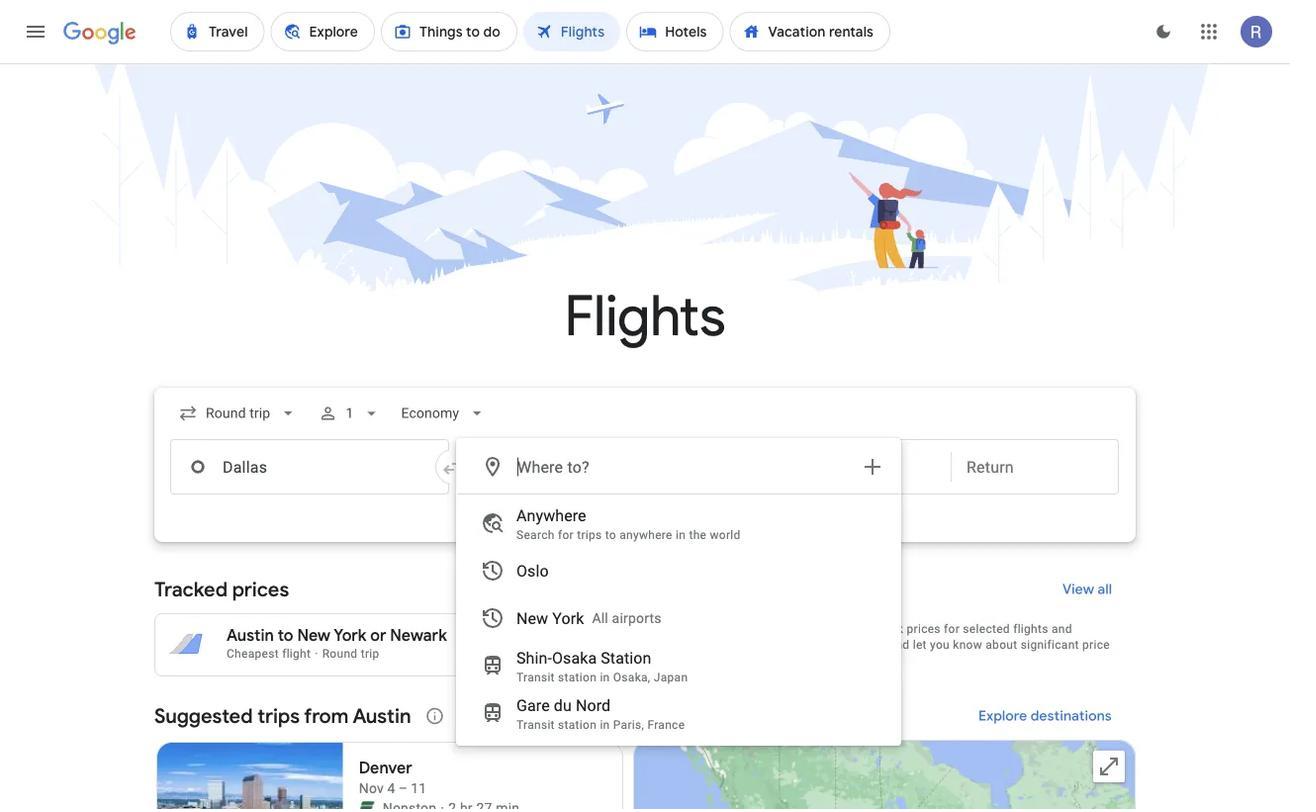 Task type: vqa. For each thing, say whether or not it's contained in the screenshot.
"to"
yes



Task type: describe. For each thing, give the bounding box(es) containing it.
oslo, from your search history option
[[457, 547, 901, 595]]

Departure text field
[[800, 440, 936, 494]]

new inside option
[[517, 609, 548, 628]]

flight
[[282, 647, 311, 661]]

explore destinations button
[[955, 693, 1136, 740]]

where
[[518, 458, 563, 476]]

transit for gare
[[517, 718, 555, 732]]

where to?
[[518, 458, 590, 476]]

can
[[803, 622, 823, 636]]

gare du nord transit station in paris, france
[[517, 696, 685, 732]]

world
[[710, 528, 741, 542]]

destinations
[[1031, 708, 1112, 725]]

let
[[913, 638, 927, 652]]

suggested trips from austin
[[154, 704, 411, 729]]

york inside tracked prices region
[[334, 626, 367, 646]]

transit for shin-
[[517, 671, 555, 685]]

anywhere
[[620, 528, 673, 542]]

1 vertical spatial you
[[930, 638, 950, 652]]

denver
[[359, 758, 413, 779]]

the
[[689, 528, 707, 542]]

154 US dollars text field
[[586, 626, 620, 646]]

anywhere
[[517, 506, 587, 525]]

station
[[601, 649, 652, 667]]

explore for explore
[[635, 531, 683, 549]]

for inside anywhere search for trips to anywhere in the world
[[558, 528, 574, 542]]

help
[[826, 622, 850, 636]]

view all
[[1063, 581, 1112, 599]]

airports
[[612, 610, 662, 626]]

check
[[824, 638, 857, 652]]

from
[[304, 704, 349, 729]]

daily
[[860, 638, 886, 652]]

Return text field
[[967, 440, 1103, 494]]

in for shin-osaka station
[[600, 671, 610, 685]]

0 vertical spatial flights
[[565, 282, 726, 352]]

selected
[[963, 622, 1010, 636]]

anywhere search for trips to anywhere in the world
[[517, 506, 741, 542]]

new york (all airports), from your search history option
[[457, 595, 901, 642]]

round
[[322, 647, 358, 661]]

Where else? text field
[[517, 443, 849, 491]]

1 vertical spatial and
[[889, 638, 910, 652]]

japan
[[654, 671, 688, 685]]

osaka
[[552, 649, 597, 667]]

list box inside the enter your destination "dialog"
[[457, 495, 901, 745]]

trip
[[361, 647, 379, 661]]

4 – 11
[[388, 780, 427, 797]]

paris,
[[613, 718, 644, 732]]

austin inside tracked prices region
[[227, 626, 274, 646]]

all
[[1098, 581, 1112, 599]]

for inside google flights can help you track prices for selected flights and destinations. we'll check daily and let you know about significant price changes.
[[944, 622, 960, 636]]

all
[[592, 610, 609, 626]]

explore destinations
[[979, 708, 1112, 725]]

new york all airports
[[517, 609, 662, 628]]

tracked
[[154, 577, 228, 602]]



Task type: locate. For each thing, give the bounding box(es) containing it.
and down track in the right bottom of the page
[[889, 638, 910, 652]]

Flight search field
[[139, 388, 1152, 746]]

transit
[[517, 671, 555, 685], [517, 718, 555, 732]]

austin up the cheapest
[[227, 626, 274, 646]]

new
[[517, 609, 548, 628], [297, 626, 331, 646]]

york
[[552, 609, 584, 628], [334, 626, 367, 646]]

1 vertical spatial flights
[[762, 622, 800, 636]]

1 horizontal spatial prices
[[907, 622, 941, 636]]

denver nov 4 – 11
[[359, 758, 427, 797]]

2 station from the top
[[558, 718, 597, 732]]

0 vertical spatial for
[[558, 528, 574, 542]]

explore for explore destinations
[[979, 708, 1028, 725]]

2 vertical spatial in
[[600, 718, 610, 732]]

explore
[[635, 531, 683, 549], [979, 708, 1028, 725]]

suggested
[[154, 704, 253, 729]]

view
[[1063, 581, 1094, 599]]

trips
[[577, 528, 602, 542], [257, 704, 300, 729]]

new up flight
[[297, 626, 331, 646]]

tracked prices region
[[154, 566, 1136, 677]]

prices up the cheapest
[[232, 577, 289, 602]]

0 vertical spatial in
[[676, 528, 686, 542]]

main menu image
[[24, 20, 47, 44]]

and up significant
[[1052, 622, 1072, 636]]

york left all
[[552, 609, 584, 628]]

nov
[[359, 780, 384, 797]]

0 vertical spatial station
[[558, 671, 597, 685]]

1 vertical spatial for
[[944, 622, 960, 636]]

shin-osaka station transit station in osaka, japan
[[517, 649, 688, 685]]

gare du nord option
[[457, 690, 901, 737]]

austin up "denver"
[[353, 704, 411, 729]]

0 horizontal spatial to
[[278, 626, 293, 646]]

osaka,
[[613, 671, 651, 685]]

transit inside gare du nord transit station in paris, france
[[517, 718, 555, 732]]

1 vertical spatial trips
[[257, 704, 300, 729]]

austin
[[227, 626, 274, 646], [353, 704, 411, 729]]

york inside option
[[552, 609, 584, 628]]

to up flight
[[278, 626, 293, 646]]

in for gare du nord
[[600, 718, 610, 732]]

station for du
[[558, 718, 597, 732]]

to inside tracked prices region
[[278, 626, 293, 646]]

0 horizontal spatial explore
[[635, 531, 683, 549]]

york up round trip
[[334, 626, 367, 646]]

0 vertical spatial prices
[[232, 577, 289, 602]]

new inside tracked prices region
[[297, 626, 331, 646]]

None text field
[[170, 439, 449, 495]]

gare
[[517, 696, 550, 715]]

1 horizontal spatial explore
[[979, 708, 1028, 725]]

station down du
[[558, 718, 597, 732]]

list box containing anywhere
[[457, 495, 901, 745]]

1 horizontal spatial and
[[1052, 622, 1072, 636]]

0 vertical spatial explore
[[635, 531, 683, 549]]

1 vertical spatial transit
[[517, 718, 555, 732]]

shin-osaka station option
[[457, 642, 901, 690]]

1 vertical spatial explore
[[979, 708, 1028, 725]]

 image
[[441, 799, 444, 809]]

austin inside region
[[353, 704, 411, 729]]

1 button
[[310, 390, 389, 437]]

to
[[605, 528, 616, 542], [278, 626, 293, 646]]

oslo
[[517, 562, 549, 580]]

0 vertical spatial to
[[605, 528, 616, 542]]

to inside anywhere search for trips to anywhere in the world
[[605, 528, 616, 542]]

0 horizontal spatial trips
[[257, 704, 300, 729]]

1 vertical spatial in
[[600, 671, 610, 685]]

in left osaka,
[[600, 671, 610, 685]]

or
[[370, 626, 386, 646]]

0 vertical spatial transit
[[517, 671, 555, 685]]

0 horizontal spatial and
[[889, 638, 910, 652]]

1
[[346, 405, 354, 422]]

0 vertical spatial austin
[[227, 626, 274, 646]]

0 horizontal spatial you
[[853, 622, 873, 636]]

none text field inside flight search box
[[170, 439, 449, 495]]

1 vertical spatial austin
[[353, 704, 411, 729]]

None field
[[170, 396, 306, 431], [393, 396, 495, 431], [170, 396, 306, 431], [393, 396, 495, 431]]

prices inside google flights can help you track prices for selected flights and destinations. we'll check daily and let you know about significant price changes.
[[907, 622, 941, 636]]

trips inside suggested trips from austin region
[[257, 704, 300, 729]]

in inside gare du nord transit station in paris, france
[[600, 718, 610, 732]]

new up shin-
[[517, 609, 548, 628]]

tracked prices
[[154, 577, 289, 602]]

flights inside google flights can help you track prices for selected flights and destinations. we'll check daily and let you know about significant price changes.
[[762, 622, 800, 636]]

transit inside shin-osaka station transit station in osaka, japan
[[517, 671, 555, 685]]

to left anywhere
[[605, 528, 616, 542]]

in inside anywhere search for trips to anywhere in the world
[[676, 528, 686, 542]]

austin to new york or newark
[[227, 626, 447, 646]]

anywhere option
[[457, 500, 901, 547]]

0 horizontal spatial york
[[334, 626, 367, 646]]

for down the anywhere
[[558, 528, 574, 542]]

flights
[[565, 282, 726, 352], [762, 622, 800, 636]]

for
[[558, 528, 574, 542], [944, 622, 960, 636]]

0 horizontal spatial prices
[[232, 577, 289, 602]]

1 horizontal spatial for
[[944, 622, 960, 636]]

destinations.
[[719, 638, 791, 652]]

1 horizontal spatial new
[[517, 609, 548, 628]]

$154
[[586, 626, 620, 646]]

2 transit from the top
[[517, 718, 555, 732]]

0 horizontal spatial austin
[[227, 626, 274, 646]]

prices up let
[[907, 622, 941, 636]]

explore inside suggested trips from austin region
[[979, 708, 1028, 725]]

1 horizontal spatial york
[[552, 609, 584, 628]]

france
[[648, 718, 685, 732]]

1 vertical spatial prices
[[907, 622, 941, 636]]

you
[[853, 622, 873, 636], [930, 638, 950, 652]]

frontier image
[[359, 801, 375, 809]]

1 vertical spatial to
[[278, 626, 293, 646]]

explore inside flight search box
[[635, 531, 683, 549]]

in left the
[[676, 528, 686, 542]]

0 vertical spatial trips
[[577, 528, 602, 542]]

prices
[[232, 577, 289, 602], [907, 622, 941, 636]]

1 transit from the top
[[517, 671, 555, 685]]

for up know
[[944, 622, 960, 636]]

destination, select multiple airports image
[[861, 455, 885, 479]]

trips down the anywhere
[[577, 528, 602, 542]]

round trip
[[322, 647, 379, 661]]

1 horizontal spatial flights
[[762, 622, 800, 636]]

we'll
[[795, 638, 821, 652]]

transit down shin-
[[517, 671, 555, 685]]

du
[[554, 696, 572, 715]]

1 horizontal spatial trips
[[577, 528, 602, 542]]

explore button
[[591, 521, 699, 560]]

to?
[[567, 458, 590, 476]]

station inside shin-osaka station transit station in osaka, japan
[[558, 671, 597, 685]]

google
[[719, 622, 759, 636]]

enter your destination dialog
[[456, 438, 901, 746]]

change appearance image
[[1140, 8, 1187, 55]]

changes.
[[719, 654, 770, 668]]

trips inside anywhere search for trips to anywhere in the world
[[577, 528, 602, 542]]

google flights can help you track prices for selected flights and destinations. we'll check daily and let you know about significant price changes.
[[719, 622, 1110, 668]]

cheapest flight
[[227, 647, 311, 661]]

price
[[1083, 638, 1110, 652]]

about
[[986, 638, 1018, 652]]

0 vertical spatial and
[[1052, 622, 1072, 636]]

you right let
[[930, 638, 950, 652]]

nord
[[576, 696, 611, 715]]

list box
[[457, 495, 901, 745]]

1 horizontal spatial you
[[930, 638, 950, 652]]

station inside gare du nord transit station in paris, france
[[558, 718, 597, 732]]

in down nord at the bottom left of the page
[[600, 718, 610, 732]]

0 horizontal spatial flights
[[565, 282, 726, 352]]

0 horizontal spatial for
[[558, 528, 574, 542]]

you up daily
[[853, 622, 873, 636]]

0 horizontal spatial new
[[297, 626, 331, 646]]

1 horizontal spatial to
[[605, 528, 616, 542]]

0 vertical spatial you
[[853, 622, 873, 636]]

transit down gare
[[517, 718, 555, 732]]

track
[[876, 622, 904, 636]]

search
[[517, 528, 555, 542]]

1 horizontal spatial austin
[[353, 704, 411, 729]]

in
[[676, 528, 686, 542], [600, 671, 610, 685], [600, 718, 610, 732]]

1 vertical spatial station
[[558, 718, 597, 732]]

station for osaka
[[558, 671, 597, 685]]

1 station from the top
[[558, 671, 597, 685]]

station
[[558, 671, 597, 685], [558, 718, 597, 732]]

suggested trips from austin region
[[154, 693, 1136, 809]]

flights
[[1013, 622, 1049, 636]]

shin-
[[517, 649, 552, 667]]

and
[[1052, 622, 1072, 636], [889, 638, 910, 652]]

trips left the from
[[257, 704, 300, 729]]

cheapest
[[227, 647, 279, 661]]

in inside shin-osaka station transit station in osaka, japan
[[600, 671, 610, 685]]

significant
[[1021, 638, 1079, 652]]

station down osaka
[[558, 671, 597, 685]]

know
[[953, 638, 983, 652]]

newark
[[390, 626, 447, 646]]



